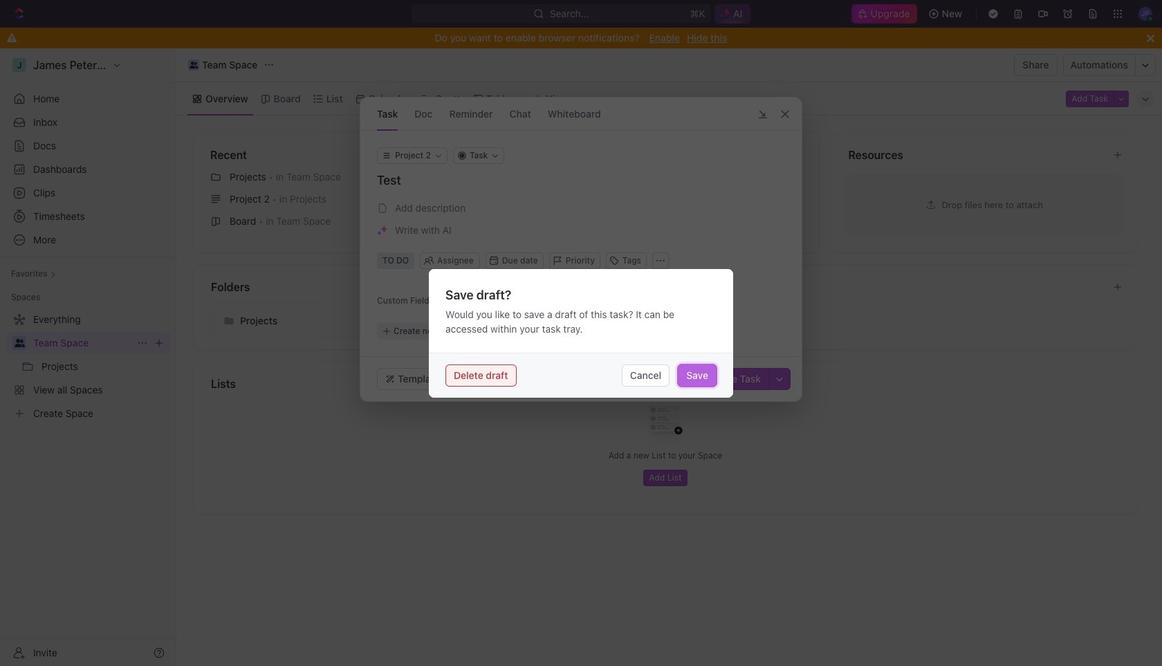 Task type: describe. For each thing, give the bounding box(es) containing it.
0 vertical spatial user group image
[[189, 62, 198, 69]]

user group image inside sidebar navigation
[[14, 339, 25, 347]]



Task type: locate. For each thing, give the bounding box(es) containing it.
sidebar navigation
[[0, 48, 176, 666]]

Task Name text field
[[377, 172, 788, 189]]

no lists icon. image
[[638, 395, 693, 450]]

1 vertical spatial user group image
[[14, 339, 25, 347]]

user group image
[[189, 62, 198, 69], [14, 339, 25, 347]]

tree inside sidebar navigation
[[6, 309, 170, 425]]

dialog
[[360, 97, 803, 402], [429, 269, 733, 398]]

0 horizontal spatial user group image
[[14, 339, 25, 347]]

1 horizontal spatial user group image
[[189, 62, 198, 69]]

tree
[[6, 309, 170, 425]]



Task type: vqa. For each thing, say whether or not it's contained in the screenshot.
left user group icon
yes



